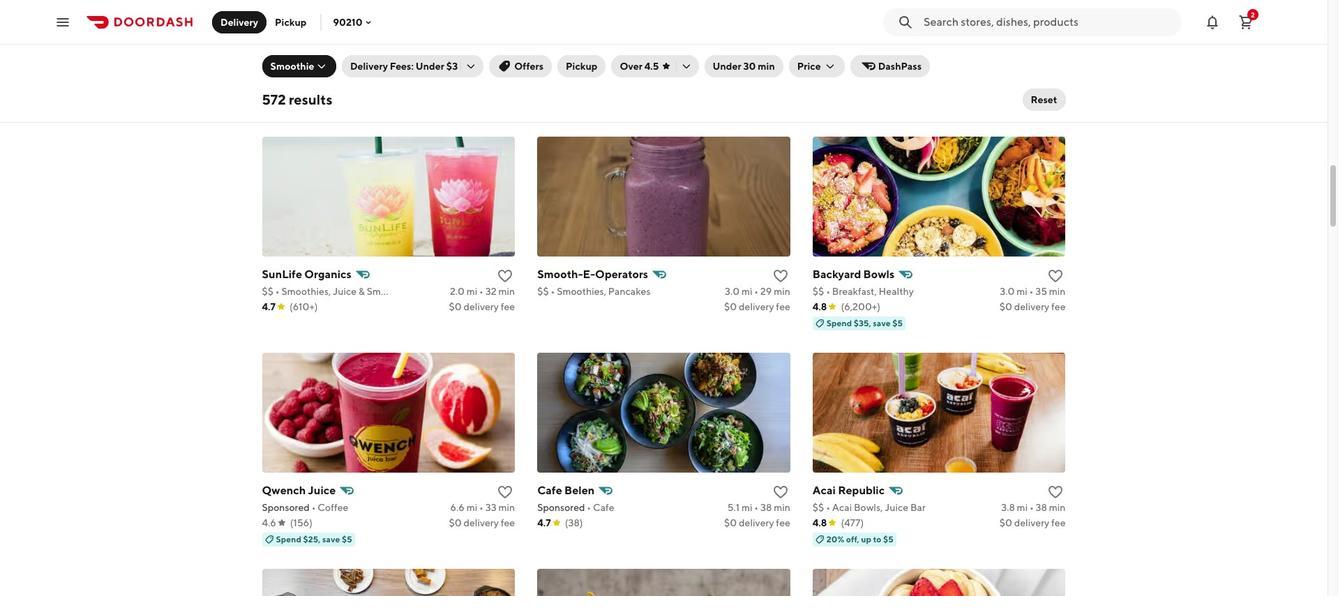 Task type: describe. For each thing, give the bounding box(es) containing it.
sponsored for cafe
[[537, 502, 585, 513]]

• left "coffee"
[[312, 502, 316, 513]]

1 horizontal spatial to
[[873, 534, 881, 545]]

2.0
[[450, 286, 465, 297]]

$$ • breakfast, healthy
[[813, 286, 914, 297]]

hour:
[[304, 102, 326, 112]]

3.8 mi • 38 min
[[1001, 502, 1066, 513]]

• down backyard
[[826, 286, 830, 297]]

• down acai republic
[[826, 502, 830, 513]]

qwench
[[262, 484, 306, 497]]

4.5
[[645, 61, 659, 72]]

29
[[760, 286, 772, 297]]

1 horizontal spatial off,
[[846, 534, 859, 545]]

sunlife organics
[[262, 268, 351, 281]]

save for backyard bowls
[[873, 318, 891, 328]]

$$ for smooth-e-operators
[[537, 286, 549, 297]]

click to add this store to your saved list image for sunlife organics
[[497, 268, 514, 284]]

(232)
[[290, 85, 314, 96]]

delivery fees: under $3
[[350, 61, 458, 72]]

happy hour: 25% off, up to $8
[[276, 102, 394, 112]]

• down sunlife at the left top of the page
[[275, 286, 280, 297]]

backyard bowls
[[813, 268, 895, 281]]

• left 39
[[754, 70, 758, 81]]

dashpass button
[[850, 55, 930, 77]]

2
[[1251, 10, 1255, 18]]

price button
[[789, 55, 845, 77]]

3.8
[[1001, 502, 1015, 513]]

desserts,
[[551, 70, 592, 81]]

$$ • smoothies, juice & smoothie
[[262, 286, 410, 297]]

20%
[[827, 534, 844, 545]]

$35,
[[854, 318, 871, 328]]

sponsored for qwench
[[262, 502, 310, 513]]

fee for acai republic
[[1051, 517, 1066, 529]]

2 vertical spatial bowls
[[863, 268, 895, 281]]

4.6
[[262, 517, 276, 529]]

delivery for sunlife organics
[[464, 301, 499, 312]]

• down smooth-
[[551, 286, 555, 297]]

save for qwench juice
[[322, 534, 340, 545]]

breakfast,
[[832, 286, 877, 297]]

min for sunlife organics
[[499, 286, 515, 297]]

mi for açaí, por favor
[[467, 70, 477, 81]]

under inside under 30 min button
[[713, 61, 741, 72]]

fees:
[[390, 61, 414, 72]]

$$ • healthy smoothies, acai bowls $​0 delivery fee
[[813, 70, 1066, 96]]

4.7 for sunlife organics
[[262, 301, 276, 312]]

1 under from the left
[[416, 61, 444, 72]]

min inside button
[[758, 61, 775, 72]]

6.6
[[450, 502, 465, 513]]

• left 32
[[479, 286, 484, 297]]

38 for cafe belen
[[760, 502, 772, 513]]

republic
[[838, 484, 885, 497]]

2 button
[[1232, 8, 1260, 36]]

fee for qwench juice
[[501, 517, 515, 529]]

açaí,
[[262, 51, 288, 65]]

0 vertical spatial cafe
[[537, 484, 562, 497]]

32
[[485, 286, 497, 297]]

1 horizontal spatial cafe
[[593, 502, 614, 513]]

$$ for acai republic
[[813, 502, 824, 513]]

yogurt
[[682, 70, 712, 81]]

$$ inside $$ • healthy smoothies, acai bowls $​0 delivery fee
[[813, 70, 824, 81]]

33 for açaí, por favor
[[485, 70, 497, 81]]

spend for qwench
[[276, 534, 301, 545]]

reset
[[1031, 94, 1057, 105]]

$​0 for qwench juice
[[449, 517, 462, 529]]

3.3
[[451, 70, 465, 81]]

3.3 mi • 33 min
[[451, 70, 515, 81]]

results
[[289, 91, 332, 107]]

frozen
[[649, 70, 680, 81]]

healthy inside $$ • healthy smoothies, acai bowls $​0 delivery fee
[[832, 70, 867, 81]]

bowls inside $$ • healthy smoothies, acai bowls $​0 delivery fee
[[942, 70, 969, 81]]

over
[[620, 61, 643, 72]]

sponsored • cafe
[[537, 502, 614, 513]]

notification bell image
[[1204, 14, 1221, 30]]

3.5
[[726, 70, 740, 81]]

min for acai republic
[[1049, 502, 1066, 513]]

2.0 mi • 32 min
[[450, 286, 515, 297]]

juice down the organics
[[333, 286, 357, 297]]

39
[[760, 70, 772, 81]]

click to add this store to your saved list image for cafe belen
[[772, 484, 789, 501]]

bowls, for por
[[303, 70, 332, 81]]

$
[[537, 70, 543, 81]]

$​0 for cafe belen
[[724, 517, 737, 529]]

572
[[262, 91, 286, 107]]

3.5 mi • 39 min
[[726, 70, 790, 81]]

$​0 inside $$ • healthy smoothies, acai bowls $​0 delivery fee
[[1000, 85, 1012, 96]]

$5 for qwench juice
[[342, 534, 352, 545]]

click to add this store to your saved list image for dipnmix
[[772, 51, 789, 68]]

1 horizontal spatial smoothie
[[367, 286, 410, 297]]

offers
[[514, 61, 544, 72]]

sunlife
[[262, 268, 302, 281]]

over 4.5 button
[[611, 55, 699, 77]]

1 vertical spatial &
[[359, 286, 365, 297]]

• left 35
[[1029, 286, 1034, 297]]

delivery for qwench juice
[[464, 517, 499, 529]]

backyard
[[813, 268, 861, 281]]

$8
[[383, 102, 394, 112]]

reset button
[[1023, 89, 1066, 111]]

0 horizontal spatial up
[[361, 102, 371, 112]]

e-
[[583, 268, 595, 281]]

mi for cafe belen
[[742, 502, 752, 513]]

$​0 delivery fee for sunlife organics
[[449, 301, 515, 312]]

juice up "coffee"
[[308, 484, 336, 497]]

33 for qwench juice
[[485, 502, 497, 513]]

fee for backyard bowls
[[1051, 301, 1066, 312]]

qwench juice
[[262, 484, 336, 497]]

1 horizontal spatial healthy
[[879, 286, 914, 297]]

(38)
[[565, 517, 583, 529]]

smoothie inside button
[[270, 61, 314, 72]]

3.0 for smooth-e-operators
[[725, 286, 740, 297]]

35
[[1036, 286, 1047, 297]]

$$ for sunlife organics
[[262, 286, 274, 297]]

0 horizontal spatial pickup button
[[267, 11, 315, 33]]

4.9
[[262, 85, 276, 96]]

0 horizontal spatial to
[[373, 102, 382, 112]]

1 horizontal spatial up
[[861, 534, 871, 545]]

$​0 for acai republic
[[1000, 517, 1012, 529]]

fee inside $$ • healthy smoothies, acai bowls $​0 delivery fee
[[1051, 85, 1066, 96]]

price
[[797, 61, 821, 72]]

under 30 min button
[[704, 55, 783, 77]]

operators
[[595, 268, 648, 281]]

$25,
[[303, 534, 321, 545]]

• down belen
[[587, 502, 591, 513]]

(477)
[[841, 517, 864, 529]]

(6,200+)
[[841, 301, 880, 312]]

6.6 mi • 33 min
[[450, 502, 515, 513]]

20% off, up to $5
[[827, 534, 894, 545]]

5.1 mi • 38 min
[[728, 502, 790, 513]]

delivery inside $$ • healthy smoothies, acai bowls $​0 delivery fee
[[1014, 85, 1050, 96]]



Task type: vqa. For each thing, say whether or not it's contained in the screenshot.
sponsored • cafe
yes



Task type: locate. For each thing, give the bounding box(es) containing it.
$$ down backyard
[[813, 286, 824, 297]]

$​0 delivery fee for smooth-e-operators
[[724, 301, 790, 312]]

fee for cafe belen
[[776, 517, 790, 529]]

delivery
[[220, 16, 258, 28], [350, 61, 388, 72]]

açaí, por favor
[[262, 51, 340, 65]]

$​0 delivery fee down the 5.1 mi • 38 min
[[724, 517, 790, 529]]

sponsored • coffee
[[262, 502, 348, 513]]

$​0 down '3.8'
[[1000, 517, 1012, 529]]

1 horizontal spatial 3.0
[[1000, 286, 1015, 297]]

smoothies,
[[869, 70, 919, 81], [282, 286, 331, 297], [557, 286, 606, 297]]

1 horizontal spatial bowls,
[[854, 502, 883, 513]]

0 vertical spatial delivery
[[220, 16, 258, 28]]

• right $
[[545, 70, 549, 81]]

fee down store search: begin typing to search for stores available on doordash text field
[[1051, 85, 1066, 96]]

delivery for delivery fees: under $3
[[350, 61, 388, 72]]

cafe
[[537, 484, 562, 497], [593, 502, 614, 513]]

0 horizontal spatial healthy
[[832, 70, 867, 81]]

38 for acai republic
[[1036, 502, 1047, 513]]

Store search: begin typing to search for stores available on DoorDash text field
[[924, 14, 1174, 30]]

1 vertical spatial bowls
[[942, 70, 969, 81]]

3.0
[[725, 286, 740, 297], [1000, 286, 1015, 297]]

$​0 down 2.0
[[449, 301, 462, 312]]

min right 6.6 on the left
[[499, 502, 515, 513]]

1 horizontal spatial pickup button
[[558, 55, 606, 77]]

min
[[758, 61, 775, 72], [499, 70, 515, 81], [774, 70, 790, 81], [499, 286, 515, 297], [774, 286, 790, 297], [1049, 286, 1066, 297], [499, 502, 515, 513], [774, 502, 790, 513], [1049, 502, 1066, 513]]

90210
[[333, 16, 363, 28]]

0 horizontal spatial 3.0
[[725, 286, 740, 297]]

mi left 29
[[742, 286, 752, 297]]

to left $8
[[373, 102, 382, 112]]

(610+)
[[290, 301, 318, 312]]

0 horizontal spatial bowls,
[[303, 70, 332, 81]]

0 vertical spatial smoothie
[[270, 61, 314, 72]]

4.7 for cafe belen
[[537, 517, 551, 529]]

0 vertical spatial 4.7
[[262, 301, 276, 312]]

bowls, for republic
[[854, 502, 883, 513]]

smoothies, down e-
[[557, 286, 606, 297]]

min right 5.1
[[774, 502, 790, 513]]

$​0 down 5.1
[[724, 517, 737, 529]]

off,
[[346, 102, 359, 112], [846, 534, 859, 545]]

sponsored down qwench
[[262, 502, 310, 513]]

3.0 for backyard bowls
[[1000, 286, 1015, 297]]

$​0 down 6.6 on the left
[[449, 517, 462, 529]]

1 vertical spatial save
[[322, 534, 340, 545]]

spend $35, save $5
[[827, 318, 903, 328]]

up left $8
[[361, 102, 371, 112]]

open menu image
[[54, 14, 71, 30]]

spend left $35,
[[827, 318, 852, 328]]

smoothies, down pressed acai bowls in the top right of the page
[[869, 70, 919, 81]]

• right 6.6 on the left
[[479, 502, 483, 513]]

min for qwench juice
[[499, 502, 515, 513]]

smoothie left 2.0
[[367, 286, 410, 297]]

$​0 delivery fee for acai republic
[[1000, 517, 1066, 529]]

$​0 delivery fee for backyard bowls
[[1000, 301, 1066, 312]]

0 horizontal spatial pickup
[[275, 16, 307, 28]]

2 horizontal spatial smoothies,
[[869, 70, 919, 81]]

33 right 6.6 on the left
[[485, 502, 497, 513]]

click to add this store to your saved list image
[[497, 51, 514, 68], [497, 484, 514, 501], [772, 484, 789, 501], [1048, 484, 1064, 501]]

30
[[743, 61, 756, 72]]

pickup button up por
[[267, 11, 315, 33]]

$​0 delivery fee down '3.0 mi • 29 min' at the right
[[724, 301, 790, 312]]

belen
[[564, 484, 595, 497]]

4.8
[[813, 301, 827, 312], [813, 517, 827, 529]]

$3
[[446, 61, 458, 72]]

572 results
[[262, 91, 332, 107]]

0 vertical spatial bar
[[360, 70, 375, 81]]

$$ • acai bowls, juice bar down republic
[[813, 502, 926, 513]]

bar for açaí, por favor
[[360, 70, 375, 81]]

1 vertical spatial $$ • acai bowls, juice bar
[[813, 502, 926, 513]]

0 horizontal spatial delivery
[[220, 16, 258, 28]]

pickup button right $
[[558, 55, 606, 77]]

smooth-
[[537, 268, 583, 281]]

under left the $3
[[416, 61, 444, 72]]

1 horizontal spatial delivery
[[350, 61, 388, 72]]

click to add this store to your saved list image left offers
[[497, 51, 514, 68]]

click to add this store to your saved list image up '3.0 mi • 29 min' at the right
[[772, 268, 789, 284]]

mi for qwench juice
[[467, 502, 477, 513]]

0 horizontal spatial cafe
[[537, 484, 562, 497]]

0 horizontal spatial smoothie
[[270, 61, 314, 72]]

0 vertical spatial &
[[641, 70, 647, 81]]

4.8 for backyard bowls
[[813, 301, 827, 312]]

fee down 3.8 mi • 38 min
[[1051, 517, 1066, 529]]

1 horizontal spatial 38
[[1036, 502, 1047, 513]]

0 vertical spatial bowls
[[882, 51, 913, 65]]

$​0 delivery fee down 2.0 mi • 32 min on the top left of page
[[449, 301, 515, 312]]

$​0 for smooth-e-operators
[[724, 301, 737, 312]]

bowls
[[882, 51, 913, 65], [942, 70, 969, 81], [863, 268, 895, 281]]

(156)
[[290, 517, 313, 529]]

healthy down pressed acai bowls in the top right of the page
[[832, 70, 867, 81]]

$$ down pressed
[[813, 70, 824, 81]]

juice
[[334, 70, 358, 81], [333, 286, 357, 297], [308, 484, 336, 497], [885, 502, 909, 513]]

$​0 left reset on the right top of the page
[[1000, 85, 1012, 96]]

click to add this store to your saved list image up 3.5 mi • 39 min
[[772, 51, 789, 68]]

delivery for acai republic
[[1014, 517, 1050, 529]]

organics
[[304, 268, 351, 281]]

min right 35
[[1049, 286, 1066, 297]]

pressed
[[813, 51, 854, 65]]

click to add this store to your saved list image up 3.8 mi • 38 min
[[1048, 484, 1064, 501]]

• inside $$ • healthy smoothies, acai bowls $​0 delivery fee
[[826, 70, 830, 81]]

click to add this store to your saved list image for acai republic
[[1048, 484, 1064, 501]]

mi for backyard bowls
[[1017, 286, 1028, 297]]

min right '3.8'
[[1049, 502, 1066, 513]]

bowls right dashpass
[[942, 70, 969, 81]]

2 33 from the top
[[485, 502, 497, 513]]

fee down 3.0 mi • 35 min
[[1051, 301, 1066, 312]]

2 sponsored from the left
[[537, 502, 585, 513]]

$​0 delivery fee for qwench juice
[[449, 517, 515, 529]]

happy
[[276, 102, 302, 112]]

1 vertical spatial spend
[[276, 534, 301, 545]]

click to add this store to your saved list image up the 5.1 mi • 38 min
[[772, 484, 789, 501]]

• right '3.8'
[[1030, 502, 1034, 513]]

mi right '3.8'
[[1017, 502, 1028, 513]]

min for açaí, por favor
[[499, 70, 515, 81]]

smoothies, inside $$ • healthy smoothies, acai bowls $​0 delivery fee
[[869, 70, 919, 81]]

3.0 mi • 35 min
[[1000, 286, 1066, 297]]

$$ • acai bowls, juice bar for por
[[262, 70, 375, 81]]

min right 30
[[758, 61, 775, 72]]

$​0 delivery fee down 3.0 mi • 35 min
[[1000, 301, 1066, 312]]

2 4.8 from the top
[[813, 517, 827, 529]]

0 vertical spatial 33
[[485, 70, 497, 81]]

smooth-e-operators
[[537, 268, 648, 281]]

0 horizontal spatial 38
[[760, 502, 772, 513]]

1 horizontal spatial 4.7
[[537, 517, 551, 529]]

min right 32
[[499, 286, 515, 297]]

1 3.0 from the left
[[725, 286, 740, 297]]

1 38 from the left
[[760, 502, 772, 513]]

38 right '3.8'
[[1036, 502, 1047, 513]]

mi left 35
[[1017, 286, 1028, 297]]

1 vertical spatial pickup button
[[558, 55, 606, 77]]

2 under from the left
[[713, 61, 741, 72]]

over 4.5
[[620, 61, 659, 72]]

3.0 mi • 29 min
[[725, 286, 790, 297]]

0 horizontal spatial $$ • acai bowls, juice bar
[[262, 70, 375, 81]]

juice down republic
[[885, 502, 909, 513]]

off, down (477)
[[846, 534, 859, 545]]

juice down the favor
[[334, 70, 358, 81]]

click to add this store to your saved list image
[[772, 51, 789, 68], [497, 268, 514, 284], [772, 268, 789, 284], [1048, 268, 1064, 284]]

min for cafe belen
[[774, 502, 790, 513]]

1 vertical spatial bar
[[910, 502, 926, 513]]

min for smooth-e-operators
[[774, 286, 790, 297]]

0 vertical spatial bowls,
[[303, 70, 332, 81]]

fee for smooth-e-operators
[[776, 301, 790, 312]]

1 horizontal spatial bar
[[910, 502, 926, 513]]

coffee
[[318, 502, 348, 513]]

1 vertical spatial healthy
[[879, 286, 914, 297]]

bowls up $$ • healthy smoothies, acai bowls $​0 delivery fee at the right top
[[882, 51, 913, 65]]

0 vertical spatial off,
[[346, 102, 359, 112]]

0 vertical spatial up
[[361, 102, 371, 112]]

save right $35,
[[873, 318, 891, 328]]

$$ • acai bowls, juice bar for republic
[[813, 502, 926, 513]]

ice
[[594, 70, 607, 81]]

1 horizontal spatial spend
[[827, 318, 852, 328]]

$​0 down 3.0 mi • 35 min
[[1000, 301, 1012, 312]]

$​0 delivery fee for cafe belen
[[724, 517, 790, 529]]

smoothies, up (610+)
[[282, 286, 331, 297]]

1 vertical spatial smoothie
[[367, 286, 410, 297]]

0 horizontal spatial smoothies,
[[282, 286, 331, 297]]

click to add this store to your saved list image up 6.6 mi • 33 min
[[497, 484, 514, 501]]

min for backyard bowls
[[1049, 286, 1066, 297]]

mi for dipnmix
[[742, 70, 752, 81]]

healthy up (6,200+)
[[879, 286, 914, 297]]

1 horizontal spatial save
[[873, 318, 891, 328]]

1 vertical spatial cafe
[[593, 502, 614, 513]]

sponsored down cafe belen
[[537, 502, 585, 513]]

mi right the 3.5
[[742, 70, 752, 81]]

1 horizontal spatial &
[[641, 70, 647, 81]]

min left $
[[499, 70, 515, 81]]

smoothie button
[[262, 55, 336, 77]]

save right $25,
[[322, 534, 340, 545]]

$$ for backyard bowls
[[813, 286, 824, 297]]

delivery
[[1014, 85, 1050, 96], [464, 301, 499, 312], [739, 301, 774, 312], [1014, 301, 1050, 312], [464, 517, 499, 529], [739, 517, 774, 529], [1014, 517, 1050, 529]]

0 horizontal spatial &
[[359, 286, 365, 297]]

2 38 from the left
[[1036, 502, 1047, 513]]

0 vertical spatial save
[[873, 318, 891, 328]]

$​0 for sunlife organics
[[449, 301, 462, 312]]

min right 39
[[774, 70, 790, 81]]

38
[[760, 502, 772, 513], [1036, 502, 1047, 513]]

bowls up the "$$ • breakfast, healthy"
[[863, 268, 895, 281]]

$​0 delivery fee
[[449, 301, 515, 312], [724, 301, 790, 312], [1000, 301, 1066, 312], [449, 517, 515, 529], [724, 517, 790, 529], [1000, 517, 1066, 529]]

delivery for cafe belen
[[739, 517, 774, 529]]

click to add this store to your saved list image for smooth-e-operators
[[772, 268, 789, 284]]

• down pressed
[[826, 70, 830, 81]]

$5 right 20%
[[883, 534, 894, 545]]

dashpass
[[878, 61, 922, 72]]

fee down 6.6 mi • 33 min
[[501, 517, 515, 529]]

• right 5.1
[[754, 502, 759, 513]]

click to add this store to your saved list image up 2.0 mi • 32 min on the top left of page
[[497, 268, 514, 284]]

cream
[[609, 70, 639, 81]]

1 vertical spatial to
[[873, 534, 881, 545]]

$$ • acai bowls, juice bar
[[262, 70, 375, 81], [813, 502, 926, 513]]

sponsored
[[262, 502, 310, 513], [537, 502, 585, 513]]

spend
[[827, 318, 852, 328], [276, 534, 301, 545]]

4.8 up 20%
[[813, 517, 827, 529]]

1 horizontal spatial under
[[713, 61, 741, 72]]

0 vertical spatial pickup button
[[267, 11, 315, 33]]

33
[[485, 70, 497, 81], [485, 502, 497, 513]]

click to add this store to your saved list image up 3.0 mi • 35 min
[[1048, 268, 1064, 284]]

$5 right $35,
[[892, 318, 903, 328]]

$$ up '4.9'
[[262, 70, 274, 81]]

pancakes
[[608, 286, 651, 297]]

min for dipnmix
[[774, 70, 790, 81]]

pickup
[[275, 16, 307, 28], [566, 61, 598, 72]]

1 vertical spatial bowls,
[[854, 502, 883, 513]]

mi for acai republic
[[1017, 502, 1028, 513]]

fee for sunlife organics
[[501, 301, 515, 312]]

delivery for smooth-e-operators
[[739, 301, 774, 312]]

$​0 delivery fee down 3.8 mi • 38 min
[[1000, 517, 1066, 529]]

acai inside $$ • healthy smoothies, acai bowls $​0 delivery fee
[[921, 70, 940, 81]]

4.8 down backyard
[[813, 301, 827, 312]]

bowls,
[[303, 70, 332, 81], [854, 502, 883, 513]]

mi for smooth-e-operators
[[742, 286, 752, 297]]

save
[[873, 318, 891, 328], [322, 534, 340, 545]]

1 vertical spatial 4.8
[[813, 517, 827, 529]]

$$ for açaí, por favor
[[262, 70, 274, 81]]

click to add this store to your saved list image for backyard bowls
[[1048, 268, 1064, 284]]

0 horizontal spatial sponsored
[[262, 502, 310, 513]]

por
[[290, 51, 308, 65]]

up down (477)
[[861, 534, 871, 545]]

0 horizontal spatial save
[[322, 534, 340, 545]]

1 vertical spatial 4.7
[[537, 517, 551, 529]]

delivery button
[[212, 11, 267, 33]]

click to add this store to your saved list image for qwench juice
[[497, 484, 514, 501]]

0 horizontal spatial under
[[416, 61, 444, 72]]

1 vertical spatial off,
[[846, 534, 859, 545]]

1 horizontal spatial $$ • acai bowls, juice bar
[[813, 502, 926, 513]]

$$ down acai republic
[[813, 502, 824, 513]]

4.7
[[262, 301, 276, 312], [537, 517, 551, 529]]

• left 29
[[754, 286, 758, 297]]

$​0 delivery fee down 6.6 mi • 33 min
[[449, 517, 515, 529]]

spend down (156)
[[276, 534, 301, 545]]

1 vertical spatial delivery
[[350, 61, 388, 72]]

1 horizontal spatial smoothies,
[[557, 286, 606, 297]]

fee down '3.0 mi • 29 min' at the right
[[776, 301, 790, 312]]

38 right 5.1
[[760, 502, 772, 513]]

bowls, down republic
[[854, 502, 883, 513]]

spend for backyard
[[827, 318, 852, 328]]

2 3.0 from the left
[[1000, 286, 1015, 297]]

delivery for delivery
[[220, 16, 258, 28]]

bar for acai republic
[[910, 502, 926, 513]]

4.7 left (38)
[[537, 517, 551, 529]]

under 30 min
[[713, 61, 775, 72]]

1 sponsored from the left
[[262, 502, 310, 513]]

smoothies, for smooth-e-operators
[[557, 286, 606, 297]]

0 vertical spatial pickup
[[275, 16, 307, 28]]

4.7 left (610+)
[[262, 301, 276, 312]]

0 vertical spatial healthy
[[832, 70, 867, 81]]

0 horizontal spatial 4.7
[[262, 301, 276, 312]]

3.0 left 29
[[725, 286, 740, 297]]

0 vertical spatial to
[[373, 102, 382, 112]]

dipnmix
[[537, 51, 579, 65]]

1 vertical spatial pickup
[[566, 61, 598, 72]]

$5 down "coffee"
[[342, 534, 352, 545]]

smoothies, for sunlife organics
[[282, 286, 331, 297]]

• right the 3.3
[[479, 70, 483, 81]]

click to add this store to your saved list image for açaí, por favor
[[497, 51, 514, 68]]

delivery for backyard bowls
[[1014, 301, 1050, 312]]

1 horizontal spatial pickup
[[566, 61, 598, 72]]

mi for sunlife organics
[[467, 286, 477, 297]]

under
[[416, 61, 444, 72], [713, 61, 741, 72]]

mi right 5.1
[[742, 502, 752, 513]]

0 vertical spatial $$ • acai bowls, juice bar
[[262, 70, 375, 81]]

offers button
[[489, 55, 552, 77]]

$​0 for backyard bowls
[[1000, 301, 1012, 312]]

33 right the 3.3
[[485, 70, 497, 81]]

smoothie up (232)
[[270, 61, 314, 72]]

$$ • smoothies, pancakes
[[537, 286, 651, 297]]

25%
[[327, 102, 344, 112]]

1 33 from the top
[[485, 70, 497, 81]]

min right 29
[[774, 286, 790, 297]]

to right 20%
[[873, 534, 881, 545]]

90210 button
[[333, 16, 374, 28]]

0 horizontal spatial spend
[[276, 534, 301, 545]]

• down açaí,
[[275, 70, 280, 81]]

cafe belen
[[537, 484, 595, 497]]

1 horizontal spatial sponsored
[[537, 502, 585, 513]]

fee down the 5.1 mi • 38 min
[[776, 517, 790, 529]]

spend $25, save $5
[[276, 534, 352, 545]]

pressed acai bowls
[[813, 51, 913, 65]]

3 items, open order cart image
[[1238, 14, 1254, 30]]

to
[[373, 102, 382, 112], [873, 534, 881, 545]]

up
[[361, 102, 371, 112], [861, 534, 871, 545]]

0 horizontal spatial bar
[[360, 70, 375, 81]]

5.1
[[728, 502, 740, 513]]

0 horizontal spatial off,
[[346, 102, 359, 112]]

delivery inside button
[[220, 16, 258, 28]]

healthy
[[832, 70, 867, 81], [879, 286, 914, 297]]

acai
[[857, 51, 880, 65], [282, 70, 301, 81], [921, 70, 940, 81], [813, 484, 836, 497], [832, 502, 852, 513]]

4.8 for acai republic
[[813, 517, 827, 529]]

favor
[[311, 51, 340, 65]]

0 vertical spatial spend
[[827, 318, 852, 328]]

&
[[641, 70, 647, 81], [359, 286, 365, 297]]

acai republic
[[813, 484, 885, 497]]

mi right the 3.3
[[467, 70, 477, 81]]

1 vertical spatial up
[[861, 534, 871, 545]]

0 vertical spatial 4.8
[[813, 301, 827, 312]]

$5 for backyard bowls
[[892, 318, 903, 328]]

1 vertical spatial 33
[[485, 502, 497, 513]]

1 4.8 from the top
[[813, 301, 827, 312]]



